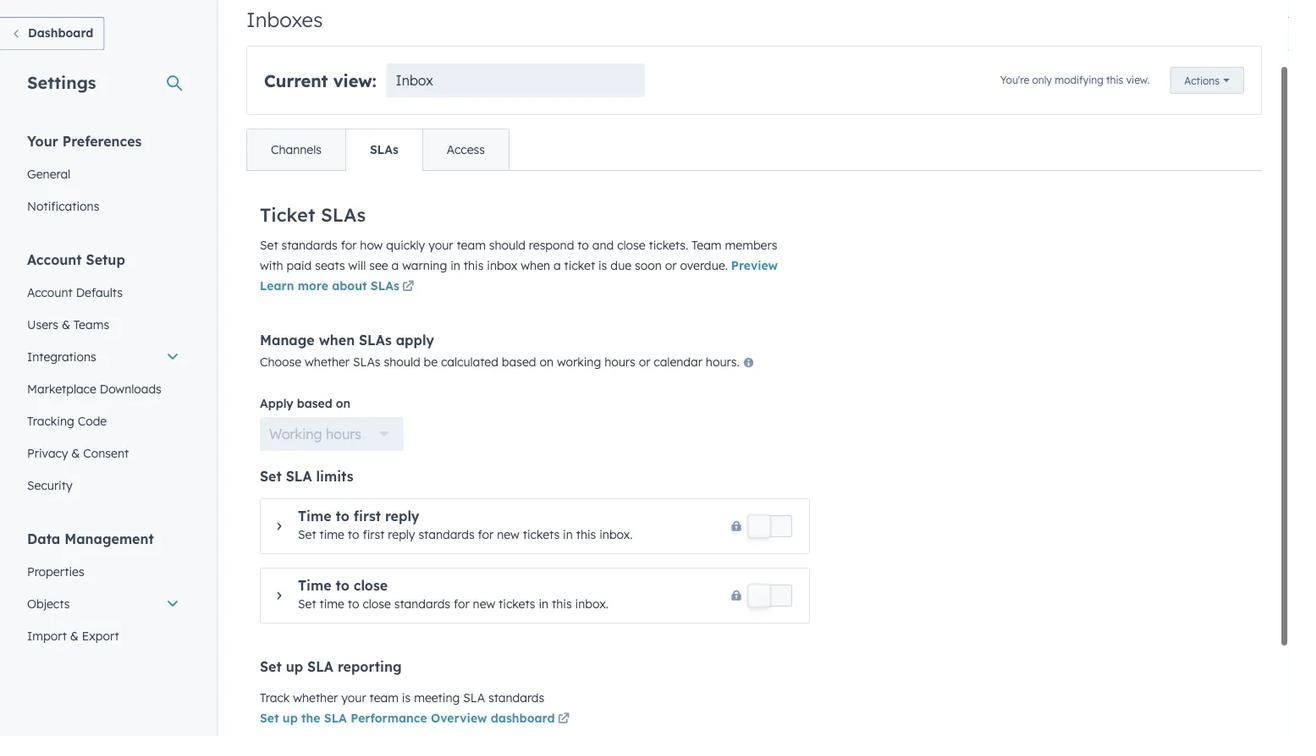 Task type: vqa. For each thing, say whether or not it's contained in the screenshot.
the in
yes



Task type: describe. For each thing, give the bounding box(es) containing it.
settings
[[27, 72, 96, 93]]

tracking code
[[27, 413, 107, 428]]

calculated
[[441, 300, 499, 315]]

teams
[[74, 317, 109, 332]]

& for export
[[70, 628, 79, 643]]

set up sla reporting
[[260, 604, 402, 621]]

1 vertical spatial close
[[363, 543, 391, 557]]

consent
[[83, 446, 129, 460]]

import
[[27, 628, 67, 643]]

0 vertical spatial first
[[354, 454, 381, 471]]

2 vertical spatial sla
[[324, 657, 347, 672]]

access
[[447, 88, 485, 103]]

tab list containing channels
[[246, 74, 510, 117]]

tracking
[[27, 413, 74, 428]]

seats
[[315, 204, 345, 219]]

1 vertical spatial reply
[[388, 473, 415, 488]]

slas link
[[345, 75, 422, 116]]

marketplace downloads
[[27, 381, 162, 396]]

preferences
[[62, 132, 142, 149]]

data management element
[[17, 529, 190, 684]]

& for teams
[[62, 317, 70, 332]]

privacy
[[27, 446, 68, 460]]

is
[[598, 204, 607, 219]]

2 a from the left
[[554, 204, 561, 219]]

apply
[[260, 342, 293, 357]]

about
[[332, 224, 367, 239]]

data
[[27, 530, 60, 547]]

0 vertical spatial close
[[354, 523, 388, 540]]

working hours
[[269, 372, 361, 389]]

for inside "time to close set time to close standards for new tickets in this inbox."
[[454, 543, 470, 557]]

limits
[[316, 414, 353, 431]]

inbox. inside "time to close set time to close standards for new tickets in this inbox."
[[575, 543, 609, 557]]

overview
[[431, 657, 487, 672]]

slas left should
[[353, 300, 381, 315]]

hours
[[326, 372, 361, 389]]

tickets inside "time to close set time to close standards for new tickets in this inbox."
[[499, 543, 535, 557]]

inbox. inside "time to first reply set time to first reply standards for new tickets in this inbox."
[[599, 473, 633, 488]]

set sla limits
[[260, 414, 353, 431]]

users & teams
[[27, 317, 109, 332]]

link opens in a new window image
[[402, 223, 414, 243]]

time inside "time to close set time to close standards for new tickets in this inbox."
[[320, 543, 344, 557]]

ticket slas
[[260, 148, 366, 172]]

code
[[78, 413, 107, 428]]

set inside "time to close set time to close standards for new tickets in this inbox."
[[298, 543, 316, 557]]

properties link
[[17, 556, 190, 588]]

view:
[[333, 16, 376, 37]]

channels link
[[247, 75, 345, 116]]

standards inside "time to close set time to close standards for new tickets in this inbox."
[[394, 543, 450, 557]]

dashboard
[[28, 25, 93, 40]]

tracking code link
[[17, 405, 190, 437]]

integrations button
[[17, 341, 190, 373]]

time for time to close
[[298, 523, 331, 540]]

inbox
[[487, 204, 518, 219]]

up for sla
[[286, 604, 303, 621]]

current
[[264, 16, 328, 37]]

be
[[424, 300, 438, 315]]

marketplace
[[27, 381, 96, 396]]

tickets inside "time to first reply set time to first reply standards for new tickets in this inbox."
[[523, 473, 560, 488]]

slas up should
[[359, 277, 392, 294]]

caret image
[[277, 467, 281, 477]]

slas down see
[[371, 224, 399, 239]]

overdue.
[[680, 204, 728, 219]]

this inside "time to close set time to close standards for new tickets in this inbox."
[[552, 543, 572, 557]]

the
[[301, 657, 320, 672]]

import & export link
[[17, 620, 190, 652]]

choose
[[260, 300, 301, 315]]

learn
[[260, 224, 294, 239]]

in inside "time to close set time to close standards for new tickets in this inbox."
[[539, 543, 549, 557]]

ticket
[[564, 204, 595, 219]]

users
[[27, 317, 58, 332]]

security link
[[17, 469, 190, 502]]

1 vertical spatial first
[[363, 473, 385, 488]]

in inside "time to first reply set time to first reply standards for new tickets in this inbox."
[[563, 473, 573, 488]]

manage when slas apply choose whether slas should be calculated based on
[[260, 277, 557, 315]]

more
[[298, 224, 328, 239]]

current view:
[[264, 16, 376, 37]]

working hours button
[[260, 363, 404, 397]]

marketplace downloads link
[[17, 373, 190, 405]]

whether
[[305, 300, 350, 315]]

time inside "time to first reply set time to first reply standards for new tickets in this inbox."
[[320, 473, 344, 488]]

setup
[[86, 251, 125, 268]]

account for account defaults
[[27, 285, 73, 300]]

general link
[[17, 158, 190, 190]]

learn more about slas link
[[260, 223, 417, 243]]

working
[[269, 372, 322, 389]]

0 vertical spatial sla
[[286, 414, 312, 431]]

ticket
[[260, 148, 315, 172]]

integrations
[[27, 349, 96, 364]]

0 vertical spatial in
[[450, 204, 460, 219]]

privacy & consent
[[27, 446, 129, 460]]

import & export
[[27, 628, 119, 643]]

notifications link
[[17, 190, 190, 222]]



Task type: locate. For each thing, give the bounding box(es) containing it.
time up set up sla reporting
[[298, 523, 331, 540]]

security
[[27, 478, 72, 493]]

standards up "time to close set time to close standards for new tickets in this inbox."
[[418, 473, 475, 488]]

time for time to first reply
[[298, 454, 331, 471]]

1 vertical spatial new
[[473, 543, 495, 557]]

new down "time to first reply set time to first reply standards for new tickets in this inbox."
[[473, 543, 495, 557]]

&
[[62, 317, 70, 332], [71, 446, 80, 460], [70, 628, 79, 643]]

objects button
[[17, 588, 190, 620]]

a right see
[[392, 204, 399, 219]]

to
[[336, 454, 349, 471], [348, 473, 359, 488], [336, 523, 349, 540], [348, 543, 359, 557]]

new
[[497, 473, 520, 488], [473, 543, 495, 557]]

see
[[369, 204, 388, 219]]

0 vertical spatial &
[[62, 317, 70, 332]]

& inside 'link'
[[62, 317, 70, 332]]

1 horizontal spatial new
[[497, 473, 520, 488]]

1 vertical spatial this
[[576, 473, 596, 488]]

account defaults link
[[17, 276, 190, 309]]

2 vertical spatial in
[[539, 543, 549, 557]]

will
[[348, 204, 366, 219]]

new up "time to close set time to close standards for new tickets in this inbox."
[[497, 473, 520, 488]]

0 horizontal spatial on
[[336, 342, 350, 357]]

management
[[64, 530, 154, 547]]

1 account from the top
[[27, 251, 82, 268]]

apply based on
[[260, 342, 350, 357]]

& left export
[[70, 628, 79, 643]]

2 account from the top
[[27, 285, 73, 300]]

1 horizontal spatial based
[[502, 300, 536, 315]]

with paid seats will see a warning in this inbox when a ticket is due soon or overdue.
[[260, 204, 731, 219]]

time
[[320, 473, 344, 488], [320, 543, 344, 557]]

with
[[260, 204, 283, 219]]

when inside manage when slas apply choose whether slas should be calculated based on
[[319, 277, 355, 294]]

set for the
[[260, 657, 279, 672]]

your
[[27, 132, 58, 149]]

0 horizontal spatial when
[[319, 277, 355, 294]]

time right caret icon
[[298, 454, 331, 471]]

slas up seats
[[321, 148, 366, 172]]

1 time from the top
[[298, 454, 331, 471]]

0 horizontal spatial in
[[450, 204, 460, 219]]

& right users
[[62, 317, 70, 332]]

new inside "time to close set time to close standards for new tickets in this inbox."
[[473, 543, 495, 557]]

account up account defaults
[[27, 251, 82, 268]]

1 vertical spatial tickets
[[499, 543, 535, 557]]

sla right the
[[324, 657, 347, 672]]

0 vertical spatial this
[[464, 204, 484, 219]]

privacy & consent link
[[17, 437, 190, 469]]

0 horizontal spatial new
[[473, 543, 495, 557]]

this inside "time to first reply set time to first reply standards for new tickets in this inbox."
[[576, 473, 596, 488]]

1 vertical spatial time
[[298, 523, 331, 540]]

2 time from the top
[[320, 543, 344, 557]]

sla
[[286, 414, 312, 431], [307, 604, 334, 621], [324, 657, 347, 672]]

1 vertical spatial based
[[297, 342, 332, 357]]

close
[[354, 523, 388, 540], [363, 543, 391, 557]]

on inside manage when slas apply choose whether slas should be calculated based on
[[540, 300, 554, 315]]

& inside data management element
[[70, 628, 79, 643]]

1 horizontal spatial when
[[521, 204, 550, 219]]

0 vertical spatial on
[[540, 300, 554, 315]]

standards up the reporting
[[394, 543, 450, 557]]

learn more about slas
[[260, 224, 399, 239]]

when up the whether
[[319, 277, 355, 294]]

account for account setup
[[27, 251, 82, 268]]

on right "calculated"
[[540, 300, 554, 315]]

data management
[[27, 530, 154, 547]]

account up users
[[27, 285, 73, 300]]

set for sla
[[260, 604, 282, 621]]

0 vertical spatial based
[[502, 300, 536, 315]]

for down "time to first reply set time to first reply standards for new tickets in this inbox."
[[454, 543, 470, 557]]

manage
[[260, 277, 315, 294]]

0 vertical spatial time
[[298, 454, 331, 471]]

new inside "time to first reply set time to first reply standards for new tickets in this inbox."
[[497, 473, 520, 488]]

up up the
[[286, 604, 303, 621]]

0 vertical spatial inbox.
[[599, 473, 633, 488]]

1 horizontal spatial for
[[478, 473, 494, 488]]

1 a from the left
[[392, 204, 399, 219]]

your preferences
[[27, 132, 142, 149]]

0 vertical spatial account
[[27, 251, 82, 268]]

performance
[[351, 657, 427, 672]]

time
[[298, 454, 331, 471], [298, 523, 331, 540]]

0 vertical spatial tickets
[[523, 473, 560, 488]]

1 vertical spatial time
[[320, 543, 344, 557]]

sla left limits
[[286, 414, 312, 431]]

set inside "time to first reply set time to first reply standards for new tickets in this inbox."
[[298, 473, 316, 488]]

account defaults
[[27, 285, 123, 300]]

on up hours on the left of the page
[[336, 342, 350, 357]]

apply
[[396, 277, 434, 294]]

0 vertical spatial for
[[478, 473, 494, 488]]

general
[[27, 166, 70, 181]]

users & teams link
[[17, 309, 190, 341]]

for
[[478, 473, 494, 488], [454, 543, 470, 557]]

when right inbox
[[521, 204, 550, 219]]

defaults
[[76, 285, 123, 300]]

based right "calculated"
[[502, 300, 536, 315]]

0 vertical spatial time
[[320, 473, 344, 488]]

account setup
[[27, 251, 125, 268]]

0 horizontal spatial a
[[392, 204, 399, 219]]

slas down view:
[[370, 88, 399, 103]]

2 horizontal spatial this
[[576, 473, 596, 488]]

warning
[[402, 204, 447, 219]]

in
[[450, 204, 460, 219], [563, 473, 573, 488], [539, 543, 549, 557]]

properties
[[27, 564, 84, 579]]

reply
[[385, 454, 419, 471], [388, 473, 415, 488]]

slas
[[370, 88, 399, 103], [321, 148, 366, 172], [371, 224, 399, 239], [359, 277, 392, 294], [353, 300, 381, 315]]

0 vertical spatial new
[[497, 473, 520, 488]]

a left ticket
[[554, 204, 561, 219]]

up left the
[[283, 657, 298, 672]]

set up the sla performance overview dashboard link
[[260, 657, 573, 672]]

access link
[[422, 75, 509, 116]]

1 vertical spatial inbox.
[[575, 543, 609, 557]]

1 horizontal spatial this
[[552, 543, 572, 557]]

1 vertical spatial on
[[336, 342, 350, 357]]

1 vertical spatial when
[[319, 277, 355, 294]]

for inside "time to first reply set time to first reply standards for new tickets in this inbox."
[[478, 473, 494, 488]]

export
[[82, 628, 119, 643]]

account setup element
[[17, 250, 190, 502]]

time inside "time to first reply set time to first reply standards for new tickets in this inbox."
[[298, 454, 331, 471]]

sla left the reporting
[[307, 604, 334, 621]]

notifications
[[27, 198, 99, 213]]

due
[[611, 204, 632, 219]]

1 vertical spatial &
[[71, 446, 80, 460]]

first
[[354, 454, 381, 471], [363, 473, 385, 488]]

1 time from the top
[[320, 473, 344, 488]]

1 vertical spatial account
[[27, 285, 73, 300]]

based inside manage when slas apply choose whether slas should be calculated based on
[[502, 300, 536, 315]]

channels
[[271, 88, 322, 103]]

paid
[[287, 204, 312, 219]]

or
[[665, 204, 677, 219]]

account
[[27, 251, 82, 268], [27, 285, 73, 300]]

set for limits
[[260, 414, 282, 431]]

time right caret icon
[[320, 473, 344, 488]]

set up the sla performance overview dashboard
[[260, 657, 555, 672]]

reporting
[[338, 604, 402, 621]]

& for consent
[[71, 446, 80, 460]]

0 vertical spatial reply
[[385, 454, 419, 471]]

time up set up sla reporting
[[320, 543, 344, 557]]

standards inside "time to first reply set time to first reply standards for new tickets in this inbox."
[[418, 473, 475, 488]]

time inside "time to close set time to close standards for new tickets in this inbox."
[[298, 523, 331, 540]]

0 vertical spatial up
[[286, 604, 303, 621]]

0 horizontal spatial based
[[297, 342, 332, 357]]

your preferences element
[[17, 132, 190, 222]]

0 horizontal spatial this
[[464, 204, 484, 219]]

up for the
[[283, 657, 298, 672]]

based up working hours
[[297, 342, 332, 357]]

1 vertical spatial standards
[[394, 543, 450, 557]]

dashboard
[[491, 657, 555, 672]]

0 vertical spatial when
[[521, 204, 550, 219]]

2 vertical spatial this
[[552, 543, 572, 557]]

1 vertical spatial in
[[563, 473, 573, 488]]

objects
[[27, 596, 70, 611]]

tab list
[[246, 74, 510, 117]]

dashboard link
[[0, 17, 104, 50]]

1 horizontal spatial in
[[539, 543, 549, 557]]

2 vertical spatial &
[[70, 628, 79, 643]]

standards
[[418, 473, 475, 488], [394, 543, 450, 557]]

tickets
[[523, 473, 560, 488], [499, 543, 535, 557]]

downloads
[[100, 381, 162, 396]]

2 horizontal spatial in
[[563, 473, 573, 488]]

1 vertical spatial for
[[454, 543, 470, 557]]

should
[[384, 300, 420, 315]]

0 horizontal spatial for
[[454, 543, 470, 557]]

set
[[260, 414, 282, 431], [298, 473, 316, 488], [298, 543, 316, 557], [260, 604, 282, 621], [260, 657, 279, 672]]

this
[[464, 204, 484, 219], [576, 473, 596, 488], [552, 543, 572, 557]]

a
[[392, 204, 399, 219], [554, 204, 561, 219]]

time to close set time to close standards for new tickets in this inbox.
[[298, 523, 609, 557]]

1 vertical spatial up
[[283, 657, 298, 672]]

soon
[[635, 204, 662, 219]]

0 vertical spatial standards
[[418, 473, 475, 488]]

time to first reply set time to first reply standards for new tickets in this inbox.
[[298, 454, 633, 488]]

1 horizontal spatial on
[[540, 300, 554, 315]]

1 horizontal spatial a
[[554, 204, 561, 219]]

when
[[521, 204, 550, 219], [319, 277, 355, 294]]

2 time from the top
[[298, 523, 331, 540]]

inbox.
[[599, 473, 633, 488], [575, 543, 609, 557]]

& right privacy
[[71, 446, 80, 460]]

1 vertical spatial sla
[[307, 604, 334, 621]]

for up "time to close set time to close standards for new tickets in this inbox."
[[478, 473, 494, 488]]



